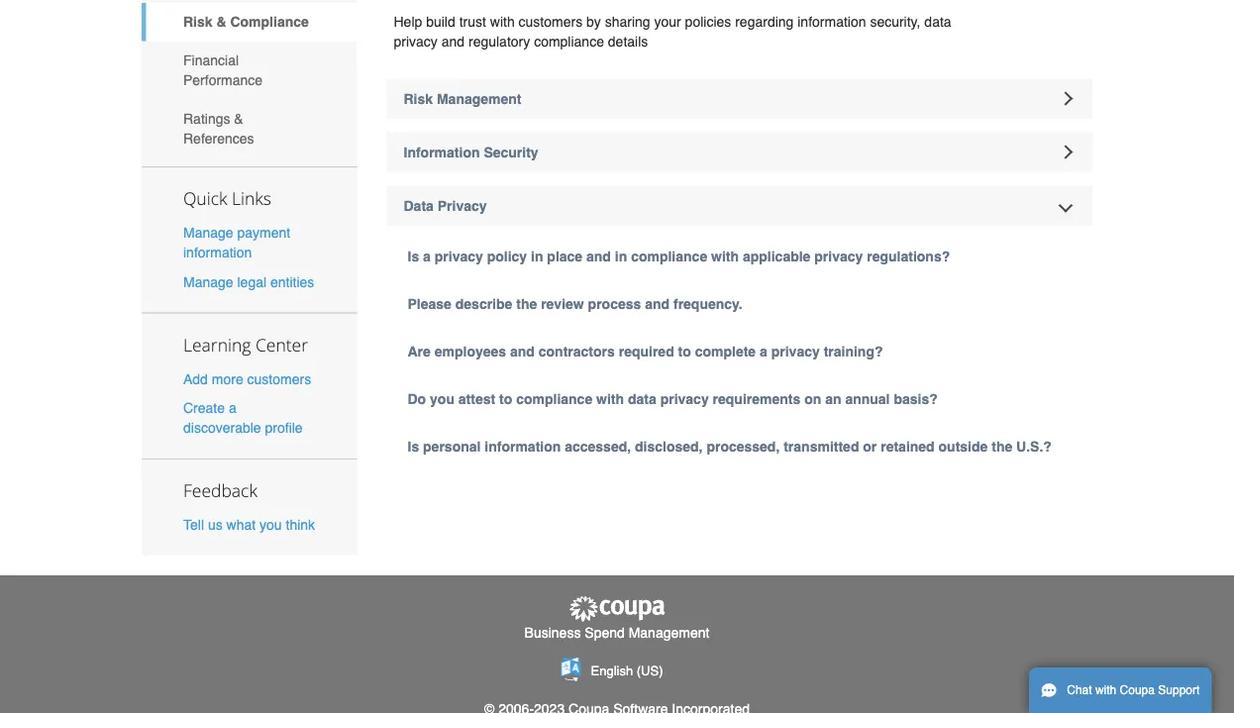 Task type: describe. For each thing, give the bounding box(es) containing it.
discoverable
[[183, 420, 261, 436]]

risk for risk & compliance
[[183, 14, 213, 30]]

process
[[588, 296, 641, 312]]

retained
[[881, 438, 935, 454]]

privacy right applicable
[[814, 248, 863, 264]]

accessed,
[[565, 438, 631, 454]]

information security heading
[[387, 132, 1093, 172]]

build
[[426, 13, 455, 29]]

chat with coupa support
[[1067, 683, 1200, 697]]

by
[[586, 13, 601, 29]]

add more customers link
[[183, 371, 311, 387]]

annual
[[845, 391, 890, 407]]

applicable
[[743, 248, 811, 264]]

and right process
[[645, 296, 670, 312]]

business
[[525, 625, 581, 641]]

profile
[[265, 420, 303, 436]]

with inside button
[[1095, 683, 1117, 697]]

transmitted
[[784, 438, 859, 454]]

risk & compliance link
[[142, 3, 357, 41]]

center
[[256, 333, 308, 356]]

spend
[[585, 625, 625, 641]]

security
[[484, 144, 538, 160]]

describe
[[455, 296, 512, 312]]

on
[[804, 391, 821, 407]]

help build trust with customers by sharing your policies regarding information security, data privacy and regulatory compliance details
[[394, 13, 952, 49]]

manage legal entities link
[[183, 274, 314, 290]]

1 vertical spatial a
[[760, 343, 767, 359]]

manage legal entities
[[183, 274, 314, 290]]

regulations?
[[867, 248, 950, 264]]

english
[[591, 663, 633, 678]]

1 horizontal spatial you
[[430, 391, 455, 407]]

outside
[[939, 438, 988, 454]]

contractors
[[539, 343, 615, 359]]

privacy left 'policy'
[[435, 248, 483, 264]]

english (us)
[[591, 663, 663, 678]]

requirements
[[713, 391, 801, 407]]

2 vertical spatial compliance
[[516, 391, 593, 407]]

training?
[[824, 343, 883, 359]]

payment
[[237, 225, 290, 241]]

privacy up on
[[771, 343, 820, 359]]

& for ratings
[[234, 110, 243, 126]]

a for create a discoverable profile
[[229, 400, 236, 416]]

place
[[547, 248, 583, 264]]

and inside the help build trust with customers by sharing your policies regarding information security, data privacy and regulatory compliance details
[[442, 33, 465, 49]]

do you attest to compliance with data privacy requirements on an annual basis?
[[408, 391, 938, 407]]

privacy
[[438, 198, 487, 213]]

create a discoverable profile
[[183, 400, 303, 436]]

u.s.?
[[1016, 438, 1052, 454]]

review
[[541, 296, 584, 312]]

learning center
[[183, 333, 308, 356]]

0 horizontal spatial to
[[499, 391, 512, 407]]

1 vertical spatial compliance
[[631, 248, 707, 264]]

0 horizontal spatial data
[[628, 391, 656, 407]]

risk & compliance
[[183, 14, 309, 30]]

information
[[404, 144, 480, 160]]

attest
[[458, 391, 495, 407]]

data privacy heading
[[387, 186, 1093, 225]]

with up accessed,
[[596, 391, 624, 407]]

1 vertical spatial the
[[992, 438, 1013, 454]]

compliance
[[230, 14, 309, 30]]

financial performance
[[183, 52, 263, 88]]

management inside dropdown button
[[437, 91, 522, 106]]

data privacy button
[[387, 186, 1093, 225]]

data
[[404, 198, 434, 213]]

are
[[408, 343, 431, 359]]

data inside the help build trust with customers by sharing your policies regarding information security, data privacy and regulatory compliance details
[[925, 13, 952, 29]]

performance
[[183, 72, 263, 88]]

help
[[394, 13, 422, 29]]

ratings
[[183, 110, 230, 126]]

legal
[[237, 274, 267, 290]]

with up frequency.
[[711, 248, 739, 264]]

basis?
[[894, 391, 938, 407]]

feedback
[[183, 479, 257, 502]]

your
[[654, 13, 681, 29]]

coupa supplier portal image
[[568, 595, 667, 623]]

tell
[[183, 517, 204, 533]]

frequency.
[[674, 296, 743, 312]]

manage payment information
[[183, 225, 290, 261]]

business spend management
[[525, 625, 710, 641]]

policies
[[685, 13, 731, 29]]

information for manage payment information
[[183, 245, 252, 261]]

is a privacy policy in place and in compliance with applicable privacy regulations?
[[408, 248, 950, 264]]

risk management heading
[[387, 79, 1093, 118]]

disclosed,
[[635, 438, 703, 454]]

more
[[212, 371, 243, 387]]

information security button
[[387, 132, 1093, 172]]

1 horizontal spatial management
[[629, 625, 710, 641]]

complete
[[695, 343, 756, 359]]

2 in from the left
[[615, 248, 627, 264]]



Task type: locate. For each thing, give the bounding box(es) containing it.
you right do in the bottom of the page
[[430, 391, 455, 407]]

to
[[678, 343, 691, 359], [499, 391, 512, 407]]

risk inside dropdown button
[[404, 91, 433, 106]]

the left review
[[516, 296, 537, 312]]

security,
[[870, 13, 921, 29]]

is
[[408, 248, 419, 264], [408, 438, 419, 454]]

and right employees
[[510, 343, 535, 359]]

in up process
[[615, 248, 627, 264]]

1 vertical spatial you
[[260, 517, 282, 533]]

create
[[183, 400, 225, 416]]

1 horizontal spatial data
[[925, 13, 952, 29]]

information for is personal information accessed, disclosed, processed, transmitted or retained outside the u.s.?
[[485, 438, 561, 454]]

1 vertical spatial &
[[234, 110, 243, 126]]

are employees and contractors required to complete a privacy training?
[[408, 343, 883, 359]]

2 vertical spatial information
[[485, 438, 561, 454]]

personal
[[423, 438, 481, 454]]

sharing
[[605, 13, 650, 29]]

financial
[[183, 52, 239, 68]]

& up financial
[[216, 14, 226, 30]]

1 horizontal spatial in
[[615, 248, 627, 264]]

information left security,
[[798, 13, 866, 29]]

0 horizontal spatial risk
[[183, 14, 213, 30]]

& inside "ratings & references"
[[234, 110, 243, 126]]

data down 'are employees and contractors required to complete a privacy training?'
[[628, 391, 656, 407]]

policy
[[487, 248, 527, 264]]

do
[[408, 391, 426, 407]]

processed,
[[707, 438, 780, 454]]

please describe the review process and frequency.
[[408, 296, 743, 312]]

a for is a privacy policy in place and in compliance with applicable privacy regulations?
[[423, 248, 431, 264]]

risk management button
[[387, 79, 1093, 118]]

0 vertical spatial information
[[798, 13, 866, 29]]

compliance down contractors at left
[[516, 391, 593, 407]]

0 vertical spatial data
[[925, 13, 952, 29]]

0 vertical spatial the
[[516, 296, 537, 312]]

1 vertical spatial management
[[629, 625, 710, 641]]

information security
[[404, 144, 538, 160]]

0 vertical spatial to
[[678, 343, 691, 359]]

0 vertical spatial a
[[423, 248, 431, 264]]

1 vertical spatial customers
[[247, 371, 311, 387]]

chat with coupa support button
[[1029, 668, 1212, 713]]

0 vertical spatial manage
[[183, 225, 233, 241]]

you inside button
[[260, 517, 282, 533]]

customers down center
[[247, 371, 311, 387]]

compliance up frequency.
[[631, 248, 707, 264]]

ratings & references
[[183, 110, 254, 146]]

and right place
[[586, 248, 611, 264]]

2 manage from the top
[[183, 274, 233, 290]]

privacy inside the help build trust with customers by sharing your policies regarding information security, data privacy and regulatory compliance details
[[394, 33, 438, 49]]

is for is personal information accessed, disclosed, processed, transmitted or retained outside the u.s.?
[[408, 438, 419, 454]]

and down build
[[442, 33, 465, 49]]

coupa
[[1120, 683, 1155, 697]]

please
[[408, 296, 452, 312]]

0 horizontal spatial management
[[437, 91, 522, 106]]

create a discoverable profile link
[[183, 400, 303, 436]]

1 horizontal spatial risk
[[404, 91, 433, 106]]

with right chat
[[1095, 683, 1117, 697]]

or
[[863, 438, 877, 454]]

entities
[[270, 274, 314, 290]]

is personal information accessed, disclosed, processed, transmitted or retained outside the u.s.?
[[408, 438, 1052, 454]]

0 vertical spatial you
[[430, 391, 455, 407]]

required
[[619, 343, 674, 359]]

information down attest
[[485, 438, 561, 454]]

compliance down by
[[534, 33, 604, 49]]

2 horizontal spatial a
[[760, 343, 767, 359]]

compliance inside the help build trust with customers by sharing your policies regarding information security, data privacy and regulatory compliance details
[[534, 33, 604, 49]]

manage for manage legal entities
[[183, 274, 233, 290]]

1 in from the left
[[531, 248, 543, 264]]

0 horizontal spatial the
[[516, 296, 537, 312]]

0 vertical spatial risk
[[183, 14, 213, 30]]

tell us what you think
[[183, 517, 315, 533]]

1 is from the top
[[408, 248, 419, 264]]

you
[[430, 391, 455, 407], [260, 517, 282, 533]]

manage down quick
[[183, 225, 233, 241]]

regarding
[[735, 13, 794, 29]]

a right complete at right
[[760, 343, 767, 359]]

risk up information on the top of the page
[[404, 91, 433, 106]]

0 horizontal spatial in
[[531, 248, 543, 264]]

risk up financial
[[183, 14, 213, 30]]

a inside create a discoverable profile
[[229, 400, 236, 416]]

customers left by
[[519, 13, 583, 29]]

details
[[608, 33, 648, 49]]

2 vertical spatial a
[[229, 400, 236, 416]]

1 vertical spatial is
[[408, 438, 419, 454]]

customers inside the help build trust with customers by sharing your policies regarding information security, data privacy and regulatory compliance details
[[519, 13, 583, 29]]

a up discoverable
[[229, 400, 236, 416]]

in
[[531, 248, 543, 264], [615, 248, 627, 264]]

0 horizontal spatial customers
[[247, 371, 311, 387]]

regulatory
[[468, 33, 530, 49]]

support
[[1158, 683, 1200, 697]]

the
[[516, 296, 537, 312], [992, 438, 1013, 454]]

us
[[208, 517, 223, 533]]

risk for risk management
[[404, 91, 433, 106]]

& up "references"
[[234, 110, 243, 126]]

1 horizontal spatial the
[[992, 438, 1013, 454]]

add
[[183, 371, 208, 387]]

quick
[[183, 187, 227, 210]]

data right security,
[[925, 13, 952, 29]]

information up manage legal entities link
[[183, 245, 252, 261]]

1 vertical spatial manage
[[183, 274, 233, 290]]

trust
[[459, 13, 486, 29]]

0 vertical spatial customers
[[519, 13, 583, 29]]

what
[[226, 517, 256, 533]]

information inside manage payment information
[[183, 245, 252, 261]]

0 horizontal spatial you
[[260, 517, 282, 533]]

chat
[[1067, 683, 1092, 697]]

1 horizontal spatial information
[[485, 438, 561, 454]]

the left "u.s.?"
[[992, 438, 1013, 454]]

you left think
[[260, 517, 282, 533]]

a up please
[[423, 248, 431, 264]]

ratings & references link
[[142, 99, 357, 157]]

is left 'personal'
[[408, 438, 419, 454]]

1 manage from the top
[[183, 225, 233, 241]]

financial performance link
[[142, 41, 357, 99]]

customers
[[519, 13, 583, 29], [247, 371, 311, 387]]

is up please
[[408, 248, 419, 264]]

data
[[925, 13, 952, 29], [628, 391, 656, 407]]

is for is a privacy policy in place and in compliance with applicable privacy regulations?
[[408, 248, 419, 264]]

1 horizontal spatial customers
[[519, 13, 583, 29]]

manage for manage payment information
[[183, 225, 233, 241]]

add more customers
[[183, 371, 311, 387]]

references
[[183, 130, 254, 146]]

2 is from the top
[[408, 438, 419, 454]]

1 horizontal spatial to
[[678, 343, 691, 359]]

management
[[437, 91, 522, 106], [629, 625, 710, 641]]

0 horizontal spatial information
[[183, 245, 252, 261]]

information inside the help build trust with customers by sharing your policies regarding information security, data privacy and regulatory compliance details
[[798, 13, 866, 29]]

with inside the help build trust with customers by sharing your policies regarding information security, data privacy and regulatory compliance details
[[490, 13, 515, 29]]

privacy up disclosed,
[[660, 391, 709, 407]]

an
[[825, 391, 841, 407]]

with up regulatory
[[490, 13, 515, 29]]

manage inside manage payment information
[[183, 225, 233, 241]]

privacy down help
[[394, 33, 438, 49]]

manage payment information link
[[183, 225, 290, 261]]

(us)
[[637, 663, 663, 678]]

think
[[286, 517, 315, 533]]

2 horizontal spatial information
[[798, 13, 866, 29]]

a
[[423, 248, 431, 264], [760, 343, 767, 359], [229, 400, 236, 416]]

1 vertical spatial to
[[499, 391, 512, 407]]

0 vertical spatial is
[[408, 248, 419, 264]]

to right required
[[678, 343, 691, 359]]

0 vertical spatial management
[[437, 91, 522, 106]]

0 horizontal spatial a
[[229, 400, 236, 416]]

privacy
[[394, 33, 438, 49], [435, 248, 483, 264], [814, 248, 863, 264], [771, 343, 820, 359], [660, 391, 709, 407]]

& for risk
[[216, 14, 226, 30]]

0 horizontal spatial &
[[216, 14, 226, 30]]

1 vertical spatial information
[[183, 245, 252, 261]]

management up (us)
[[629, 625, 710, 641]]

0 vertical spatial compliance
[[534, 33, 604, 49]]

to right attest
[[499, 391, 512, 407]]

manage left "legal"
[[183, 274, 233, 290]]

quick links
[[183, 187, 271, 210]]

tell us what you think button
[[183, 515, 315, 535]]

1 horizontal spatial &
[[234, 110, 243, 126]]

learning
[[183, 333, 251, 356]]

in left place
[[531, 248, 543, 264]]

1 horizontal spatial a
[[423, 248, 431, 264]]

risk management
[[404, 91, 522, 106]]

1 vertical spatial data
[[628, 391, 656, 407]]

management up information security
[[437, 91, 522, 106]]

1 vertical spatial risk
[[404, 91, 433, 106]]

0 vertical spatial &
[[216, 14, 226, 30]]



Task type: vqa. For each thing, say whether or not it's contained in the screenshot.
Risk
yes



